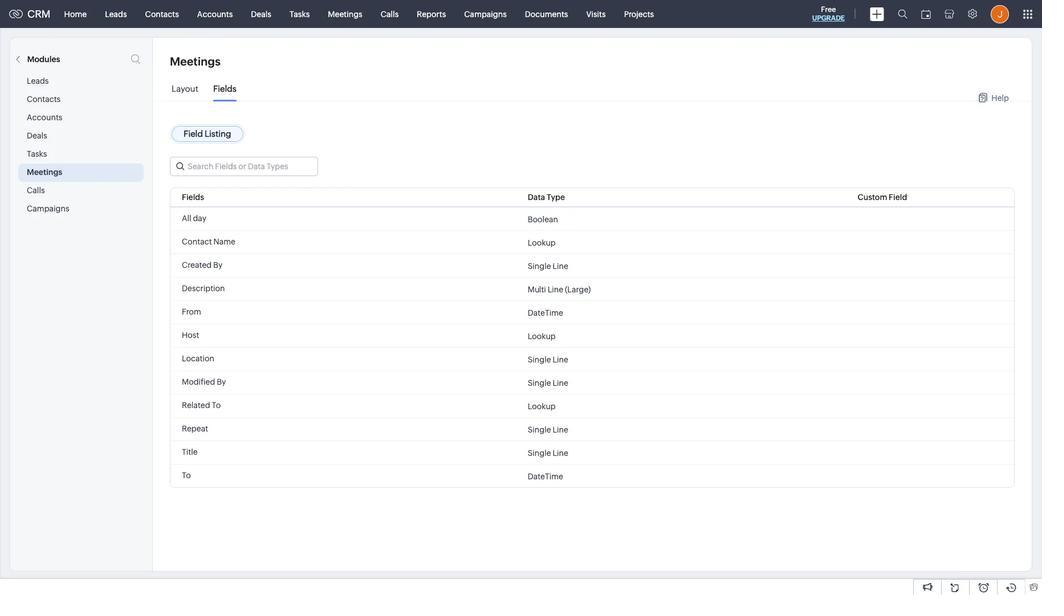 Task type: locate. For each thing, give the bounding box(es) containing it.
2 horizontal spatial meetings
[[328, 9, 363, 19]]

3 single from the top
[[528, 378, 551, 388]]

0 horizontal spatial meetings
[[27, 168, 62, 177]]

single line for modified by
[[528, 378, 569, 388]]

line for location
[[553, 355, 569, 364]]

deals
[[251, 9, 271, 19], [27, 131, 47, 140]]

1 single line from the top
[[528, 262, 569, 271]]

tasks link
[[281, 0, 319, 28]]

0 horizontal spatial contacts
[[27, 95, 61, 104]]

single line for location
[[528, 355, 569, 364]]

single line
[[528, 262, 569, 271], [528, 355, 569, 364], [528, 378, 569, 388], [528, 425, 569, 434], [528, 449, 569, 458]]

created
[[182, 261, 212, 270]]

1 vertical spatial calls
[[27, 186, 45, 195]]

0 vertical spatial datetime
[[528, 308, 564, 317]]

documents link
[[516, 0, 577, 28]]

1 horizontal spatial fields
[[213, 84, 237, 94]]

campaigns
[[464, 9, 507, 19], [27, 204, 69, 213]]

from
[[182, 307, 201, 317]]

projects
[[624, 9, 654, 19]]

to
[[212, 401, 221, 410], [182, 471, 191, 480]]

1 vertical spatial leads
[[27, 76, 49, 86]]

1 horizontal spatial campaigns
[[464, 9, 507, 19]]

contact name
[[182, 237, 236, 246]]

tasks
[[290, 9, 310, 19], [27, 149, 47, 159]]

2 single from the top
[[528, 355, 551, 364]]

1 horizontal spatial deals
[[251, 9, 271, 19]]

type
[[547, 193, 565, 202]]

0 horizontal spatial tasks
[[27, 149, 47, 159]]

0 vertical spatial deals
[[251, 9, 271, 19]]

2 lookup from the top
[[528, 332, 556, 341]]

4 single line from the top
[[528, 425, 569, 434]]

related
[[182, 401, 210, 410]]

1 vertical spatial by
[[217, 378, 226, 387]]

2 vertical spatial meetings
[[27, 168, 62, 177]]

3 single line from the top
[[528, 378, 569, 388]]

meetings
[[328, 9, 363, 19], [170, 55, 221, 68], [27, 168, 62, 177]]

4 single from the top
[[528, 425, 551, 434]]

1 vertical spatial tasks
[[27, 149, 47, 159]]

create menu element
[[864, 0, 891, 28]]

0 vertical spatial fields
[[213, 84, 237, 94]]

3 lookup from the top
[[528, 402, 556, 411]]

1 horizontal spatial leads
[[105, 9, 127, 19]]

1 vertical spatial datetime
[[528, 472, 564, 481]]

leads down modules at the left top of page
[[27, 76, 49, 86]]

related to
[[182, 401, 221, 410]]

fields
[[213, 84, 237, 94], [182, 193, 204, 202]]

multi
[[528, 285, 546, 294]]

1 lookup from the top
[[528, 238, 556, 247]]

by for created by
[[213, 261, 223, 270]]

1 vertical spatial contacts
[[27, 95, 61, 104]]

boolean
[[528, 215, 558, 224]]

0 vertical spatial leads
[[105, 9, 127, 19]]

name
[[214, 237, 236, 246]]

1 single from the top
[[528, 262, 551, 271]]

by right modified
[[217, 378, 226, 387]]

0 vertical spatial tasks
[[290, 9, 310, 19]]

0 vertical spatial contacts
[[145, 9, 179, 19]]

custom
[[858, 193, 888, 202]]

calls
[[381, 9, 399, 19], [27, 186, 45, 195]]

fields right layout
[[213, 84, 237, 94]]

single
[[528, 262, 551, 271], [528, 355, 551, 364], [528, 378, 551, 388], [528, 425, 551, 434], [528, 449, 551, 458]]

datetime for from
[[528, 308, 564, 317]]

search element
[[891, 0, 915, 28]]

create menu image
[[870, 7, 885, 21]]

1 vertical spatial meetings
[[170, 55, 221, 68]]

line for description
[[548, 285, 564, 294]]

line for repeat
[[553, 425, 569, 434]]

to down the title
[[182, 471, 191, 480]]

lookup
[[528, 238, 556, 247], [528, 332, 556, 341], [528, 402, 556, 411]]

by
[[213, 261, 223, 270], [217, 378, 226, 387]]

contacts right leads "link"
[[145, 9, 179, 19]]

by right created
[[213, 261, 223, 270]]

2 vertical spatial lookup
[[528, 402, 556, 411]]

fields up all day
[[182, 193, 204, 202]]

single line for title
[[528, 449, 569, 458]]

0 horizontal spatial to
[[182, 471, 191, 480]]

0 vertical spatial by
[[213, 261, 223, 270]]

search image
[[898, 9, 908, 19]]

fields link
[[213, 84, 237, 102]]

layout link
[[172, 84, 198, 102]]

deals inside deals link
[[251, 9, 271, 19]]

lookup for name
[[528, 238, 556, 247]]

1 vertical spatial fields
[[182, 193, 204, 202]]

0 vertical spatial campaigns
[[464, 9, 507, 19]]

5 single line from the top
[[528, 449, 569, 458]]

contacts
[[145, 9, 179, 19], [27, 95, 61, 104]]

upgrade
[[813, 14, 845, 22]]

all
[[182, 214, 191, 223]]

leads
[[105, 9, 127, 19], [27, 76, 49, 86]]

0 horizontal spatial deals
[[27, 131, 47, 140]]

profile image
[[991, 5, 1010, 23]]

accounts
[[197, 9, 233, 19], [27, 113, 62, 122]]

0 vertical spatial accounts
[[197, 9, 233, 19]]

leads right home link
[[105, 9, 127, 19]]

1 horizontal spatial calls
[[381, 9, 399, 19]]

2 single line from the top
[[528, 355, 569, 364]]

5 single from the top
[[528, 449, 551, 458]]

to right related
[[212, 401, 221, 410]]

crm
[[27, 8, 51, 20]]

1 vertical spatial to
[[182, 471, 191, 480]]

0 vertical spatial to
[[212, 401, 221, 410]]

free upgrade
[[813, 5, 845, 22]]

1 vertical spatial accounts
[[27, 113, 62, 122]]

datetime
[[528, 308, 564, 317], [528, 472, 564, 481]]

2 datetime from the top
[[528, 472, 564, 481]]

1 vertical spatial deals
[[27, 131, 47, 140]]

1 horizontal spatial to
[[212, 401, 221, 410]]

line for modified by
[[553, 378, 569, 388]]

by for modified by
[[217, 378, 226, 387]]

line
[[553, 262, 569, 271], [548, 285, 564, 294], [553, 355, 569, 364], [553, 378, 569, 388], [553, 425, 569, 434], [553, 449, 569, 458]]

contacts down modules at the left top of page
[[27, 95, 61, 104]]

reports link
[[408, 0, 455, 28]]

0 horizontal spatial accounts
[[27, 113, 62, 122]]

single for location
[[528, 355, 551, 364]]

single for created by
[[528, 262, 551, 271]]

visits
[[587, 9, 606, 19]]

data type
[[528, 193, 565, 202]]

1 vertical spatial campaigns
[[27, 204, 69, 213]]

lookup for to
[[528, 402, 556, 411]]

0 horizontal spatial calls
[[27, 186, 45, 195]]

1 datetime from the top
[[528, 308, 564, 317]]

field
[[889, 193, 908, 202]]

reports
[[417, 9, 446, 19]]

0 vertical spatial lookup
[[528, 238, 556, 247]]

1 horizontal spatial meetings
[[170, 55, 221, 68]]

single for title
[[528, 449, 551, 458]]

1 vertical spatial lookup
[[528, 332, 556, 341]]



Task type: vqa. For each thing, say whether or not it's contained in the screenshot.


Task type: describe. For each thing, give the bounding box(es) containing it.
line for title
[[553, 449, 569, 458]]

contact
[[182, 237, 212, 246]]

repeat
[[182, 424, 208, 433]]

0 vertical spatial meetings
[[328, 9, 363, 19]]

help
[[992, 93, 1010, 102]]

modules
[[27, 55, 60, 64]]

single line for repeat
[[528, 425, 569, 434]]

documents
[[525, 9, 568, 19]]

(large)
[[565, 285, 591, 294]]

0 horizontal spatial fields
[[182, 193, 204, 202]]

leads link
[[96, 0, 136, 28]]

created by
[[182, 261, 223, 270]]

0 horizontal spatial campaigns
[[27, 204, 69, 213]]

campaigns link
[[455, 0, 516, 28]]

datetime for to
[[528, 472, 564, 481]]

description
[[182, 284, 225, 293]]

1 horizontal spatial contacts
[[145, 9, 179, 19]]

0 horizontal spatial leads
[[27, 76, 49, 86]]

1 horizontal spatial tasks
[[290, 9, 310, 19]]

visits link
[[577, 0, 615, 28]]

meetings link
[[319, 0, 372, 28]]

crm link
[[9, 8, 51, 20]]

modified by
[[182, 378, 226, 387]]

1 horizontal spatial accounts
[[197, 9, 233, 19]]

multi line (large)
[[528, 285, 591, 294]]

home link
[[55, 0, 96, 28]]

layout
[[172, 84, 198, 94]]

host
[[182, 331, 199, 340]]

deals link
[[242, 0, 281, 28]]

0 vertical spatial calls
[[381, 9, 399, 19]]

title
[[182, 448, 198, 457]]

calls link
[[372, 0, 408, 28]]

leads inside "link"
[[105, 9, 127, 19]]

line for created by
[[553, 262, 569, 271]]

accounts link
[[188, 0, 242, 28]]

modified
[[182, 378, 215, 387]]

single for repeat
[[528, 425, 551, 434]]

projects link
[[615, 0, 663, 28]]

single for modified by
[[528, 378, 551, 388]]

profile element
[[984, 0, 1016, 28]]

Search Fields or Data Types text field
[[171, 157, 318, 176]]

contacts link
[[136, 0, 188, 28]]

free
[[821, 5, 836, 14]]

all day
[[182, 214, 206, 223]]

day
[[193, 214, 206, 223]]

location
[[182, 354, 214, 363]]

calendar image
[[922, 9, 931, 19]]

home
[[64, 9, 87, 19]]

single line for created by
[[528, 262, 569, 271]]

data
[[528, 193, 545, 202]]

custom field
[[858, 193, 908, 202]]



